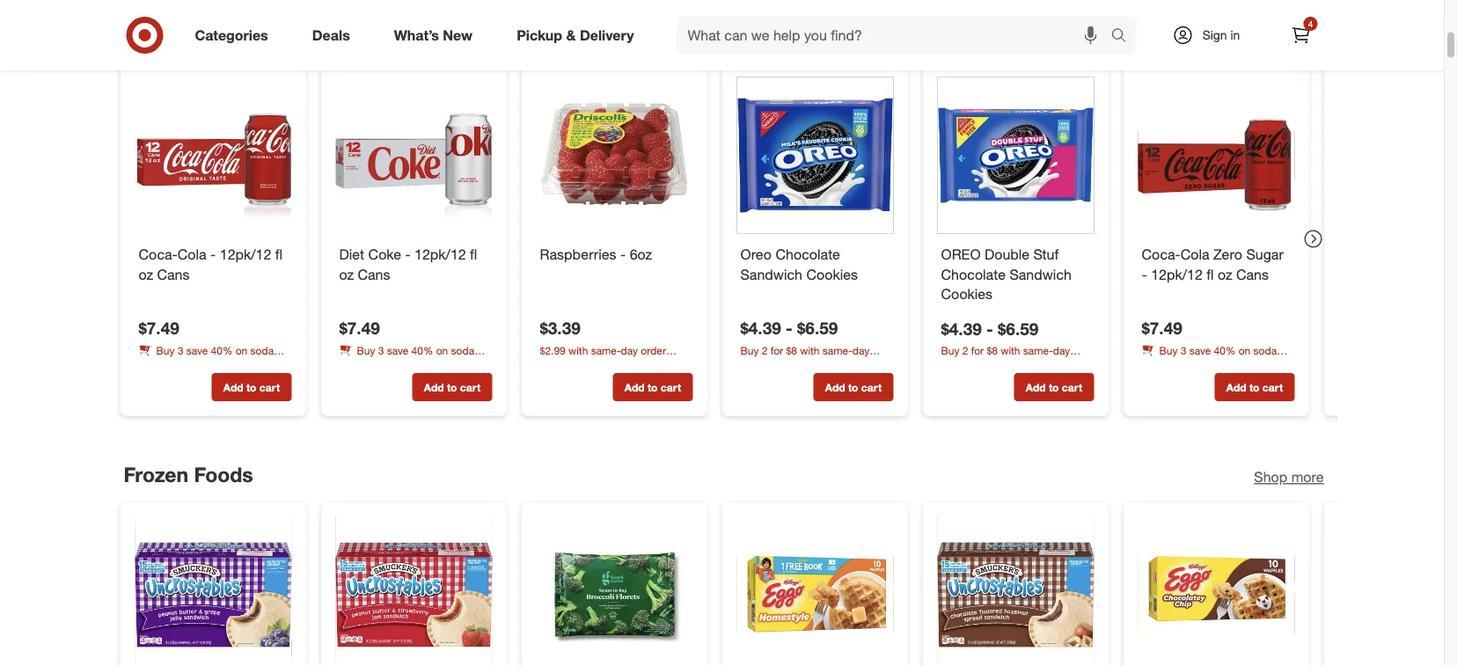 Task type: locate. For each thing, give the bounding box(es) containing it.
foods
[[194, 462, 253, 487]]

1 coca- from the left
[[139, 246, 178, 263]]

12pk/12 inside the coca-cola zero sugar - 12pk/12 fl oz cans
[[1151, 266, 1203, 283]]

2 cart from the left
[[460, 381, 481, 394]]

2 shop from the top
[[1254, 469, 1288, 486]]

add
[[223, 381, 243, 394], [424, 381, 444, 394], [625, 381, 645, 394], [825, 381, 845, 394], [1026, 381, 1046, 394], [1226, 381, 1247, 394]]

$4.39 for oreo double stuf chocolate sandwich cookies
[[941, 319, 982, 339]]

1 $8 from the left
[[786, 343, 797, 357]]

0 horizontal spatial cookies
[[806, 266, 858, 283]]

cans
[[157, 266, 190, 283], [358, 266, 390, 283], [1236, 266, 1269, 283]]

with down oreo double stuf chocolate sandwich cookies link on the right top
[[1001, 344, 1020, 357]]

0 horizontal spatial cola
[[178, 246, 206, 263]]

0 horizontal spatial save
[[186, 343, 208, 357]]

2 horizontal spatial soda
[[1254, 343, 1277, 357]]

save down the coca-cola zero sugar - 12pk/12 fl oz cans
[[1189, 343, 1211, 357]]

3 for diet coke - 12pk/12 fl oz cans
[[378, 343, 384, 357]]

2 soda from the left
[[451, 343, 474, 357]]

1 horizontal spatial $7.49
[[339, 318, 380, 338]]

save down diet coke - 12pk/12 fl oz cans
[[387, 343, 409, 357]]

3 buy from the left
[[740, 343, 759, 357]]

4 add to cart from the left
[[825, 381, 882, 394]]

1 horizontal spatial for
[[971, 344, 984, 357]]

1 horizontal spatial with
[[800, 343, 820, 357]]

3 buy 3 save 40% on soda 12-pks from the left
[[1142, 343, 1277, 372]]

$7.49 for coca-cola zero sugar - 12pk/12 fl oz cans
[[1142, 318, 1182, 338]]

add to cart button for coca-cola - 12pk/12 fl oz cans
[[212, 373, 292, 401]]

search
[[1103, 28, 1145, 45]]

oz inside diet coke - 12pk/12 fl oz cans
[[339, 266, 354, 283]]

2 same- from the left
[[823, 343, 852, 357]]

chocolate inside oreo chocolate sandwich cookies
[[776, 246, 840, 263]]

$3.39
[[540, 318, 581, 338]]

2 horizontal spatial 12-
[[1142, 359, 1158, 372]]

sandwich
[[740, 266, 803, 283], [1010, 266, 1072, 283]]

1 to from the left
[[246, 381, 256, 394]]

deals
[[207, 23, 262, 47], [312, 26, 350, 44]]

0 vertical spatial shop
[[1254, 29, 1288, 46]]

shop more button
[[1254, 28, 1324, 48], [1254, 467, 1324, 487]]

new
[[443, 26, 473, 44]]

2 horizontal spatial pks
[[1158, 359, 1174, 372]]

cans inside the coca-cola zero sugar - 12pk/12 fl oz cans
[[1236, 266, 1269, 283]]

2 buy 2 for $8 with same-day order services on select items button from the left
[[941, 343, 1094, 372]]

add for oreo double stuf chocolate sandwich cookies
[[1026, 381, 1046, 394]]

raspberries - 6oz image
[[536, 77, 693, 234], [536, 77, 693, 234]]

3 same- from the left
[[1023, 344, 1053, 357]]

0 horizontal spatial fl
[[275, 246, 283, 263]]

0 horizontal spatial day
[[621, 343, 638, 357]]

services for oreo double stuf chocolate sandwich cookies
[[969, 359, 1009, 372]]

0 horizontal spatial 40%
[[211, 343, 233, 357]]

2 $8 from the left
[[987, 344, 998, 357]]

oreo double stuf chocolate sandwich cookies image
[[938, 77, 1094, 234], [938, 77, 1094, 234]]

1 add to cart button from the left
[[212, 373, 292, 401]]

What can we help you find? suggestions appear below search field
[[677, 16, 1115, 55]]

2 to from the left
[[447, 381, 457, 394]]

pks for coca-cola zero sugar - 12pk/12 fl oz cans
[[1158, 359, 1174, 372]]

2 cola from the left
[[1181, 246, 1210, 263]]

1 cans from the left
[[157, 266, 190, 283]]

2 3 from the left
[[378, 343, 384, 357]]

coca-cola zero sugar - 12pk/12 fl oz cans image
[[1138, 77, 1295, 234], [1138, 77, 1295, 234]]

frozen
[[124, 462, 188, 487]]

oreo
[[941, 246, 981, 263]]

soda
[[250, 343, 274, 357], [451, 343, 474, 357], [1254, 343, 1277, 357]]

0 horizontal spatial buy 3 save 40% on soda 12-pks button
[[139, 343, 292, 372]]

1 shop more button from the top
[[1254, 28, 1324, 48]]

0 horizontal spatial for
[[771, 343, 783, 357]]

3 $7.49 from the left
[[1142, 318, 1182, 338]]

to
[[246, 381, 256, 394], [447, 381, 457, 394], [648, 381, 658, 394], [848, 381, 858, 394], [1049, 381, 1059, 394], [1249, 381, 1260, 394]]

1 for from the left
[[771, 343, 783, 357]]

$7.49
[[139, 318, 179, 338], [339, 318, 380, 338], [1142, 318, 1182, 338]]

0 horizontal spatial $8
[[786, 343, 797, 357]]

chocolate down oreo
[[941, 266, 1006, 283]]

0 horizontal spatial with
[[569, 343, 588, 357]]

5 to from the left
[[1049, 381, 1059, 394]]

- inside coca-cola - 12pk/12 fl oz cans
[[210, 246, 216, 263]]

deals left what's
[[312, 26, 350, 44]]

2 horizontal spatial save
[[1189, 343, 1211, 357]]

with
[[569, 343, 588, 357], [800, 343, 820, 357], [1001, 344, 1020, 357]]

services
[[540, 359, 579, 372], [769, 359, 808, 372], [969, 359, 1009, 372]]

buy for coca-cola - 12pk/12 fl oz cans
[[156, 343, 175, 357]]

1 add to cart from the left
[[223, 381, 280, 394]]

coca-cola - 12pk/12 fl oz cans
[[139, 246, 283, 283]]

3 oz from the left
[[1218, 266, 1232, 283]]

fl inside diet coke - 12pk/12 fl oz cans
[[470, 246, 477, 263]]

$4.39 down oreo double stuf chocolate sandwich cookies
[[941, 319, 982, 339]]

3 cans from the left
[[1236, 266, 1269, 283]]

kellogg's eggo chocolatey chip frozen waffles image
[[1138, 516, 1295, 666], [1138, 516, 1295, 666]]

1 soda from the left
[[250, 343, 274, 357]]

shop for foods
[[1254, 469, 1288, 486]]

fl inside coca-cola - 12pk/12 fl oz cans
[[275, 246, 283, 263]]

2 40% from the left
[[411, 343, 433, 357]]

2 sandwich from the left
[[1010, 266, 1072, 283]]

40% for diet coke - 12pk/12 fl oz cans
[[411, 343, 433, 357]]

0 horizontal spatial services
[[540, 359, 579, 372]]

2
[[762, 343, 768, 357], [962, 344, 968, 357]]

0 horizontal spatial soda
[[250, 343, 274, 357]]

2 2 from the left
[[962, 344, 968, 357]]

4 cart from the left
[[861, 381, 882, 394]]

1 2 from the left
[[762, 343, 768, 357]]

40% down 'coca-cola - 12pk/12 fl oz cans' link
[[211, 343, 233, 357]]

2 horizontal spatial fl
[[1207, 266, 1214, 283]]

$7.49 down the coca-cola zero sugar - 12pk/12 fl oz cans
[[1142, 318, 1182, 338]]

buy 3 save 40% on soda 12-pks button
[[139, 343, 292, 372], [339, 343, 492, 372], [1142, 343, 1295, 372]]

40% down diet coke - 12pk/12 fl oz cans link
[[411, 343, 433, 357]]

coca- inside the coca-cola zero sugar - 12pk/12 fl oz cans
[[1142, 246, 1181, 263]]

select
[[826, 359, 854, 372], [1026, 359, 1055, 372]]

40%
[[211, 343, 233, 357], [411, 343, 433, 357], [1214, 343, 1236, 357]]

diet coke - 12pk/12 fl oz cans link
[[339, 244, 489, 284]]

$4.39 for oreo chocolate sandwich cookies
[[740, 318, 781, 338]]

items
[[857, 359, 883, 372], [1058, 359, 1083, 372]]

1 horizontal spatial $8
[[987, 344, 998, 357]]

3 add from the left
[[625, 381, 645, 394]]

0 horizontal spatial order
[[641, 343, 666, 357]]

shop
[[1254, 29, 1288, 46], [1254, 469, 1288, 486]]

pickup
[[517, 26, 562, 44]]

add for coca-cola zero sugar - 12pk/12 fl oz cans
[[1226, 381, 1247, 394]]

cola inside the coca-cola zero sugar - 12pk/12 fl oz cans
[[1181, 246, 1210, 263]]

3 pks from the left
[[1158, 359, 1174, 372]]

3 12- from the left
[[1142, 359, 1158, 372]]

0 vertical spatial shop more
[[1254, 29, 1324, 46]]

4 link
[[1282, 16, 1320, 55]]

0 horizontal spatial cans
[[157, 266, 190, 283]]

1 horizontal spatial 12pk/12
[[414, 246, 466, 263]]

1 horizontal spatial 12-
[[339, 359, 355, 372]]

day for oreo double stuf chocolate sandwich cookies
[[1053, 344, 1070, 357]]

2 cans from the left
[[358, 266, 390, 283]]

what's
[[394, 26, 439, 44]]

cans inside diet coke - 12pk/12 fl oz cans
[[358, 266, 390, 283]]

3 to from the left
[[648, 381, 658, 394]]

1 vertical spatial shop more button
[[1254, 467, 1324, 487]]

2 horizontal spatial cans
[[1236, 266, 1269, 283]]

1 horizontal spatial select
[[1026, 359, 1055, 372]]

5 add to cart button from the left
[[1014, 373, 1094, 401]]

12- for coca-cola zero sugar - 12pk/12 fl oz cans
[[1142, 359, 1158, 372]]

2 shop more from the top
[[1254, 469, 1324, 486]]

1 vertical spatial more
[[1291, 469, 1324, 486]]

3 soda from the left
[[1254, 343, 1277, 357]]

1 horizontal spatial coca-
[[1142, 246, 1181, 263]]

0 vertical spatial more
[[1291, 29, 1324, 46]]

0 horizontal spatial buy 3 save 40% on soda 12-pks
[[139, 343, 274, 372]]

1 cola from the left
[[178, 246, 206, 263]]

coca-cola zero sugar - 12pk/12 fl oz cans link
[[1142, 244, 1291, 284]]

to for diet coke - 12pk/12 fl oz cans
[[447, 381, 457, 394]]

cans inside coca-cola - 12pk/12 fl oz cans
[[157, 266, 190, 283]]

kellogg's eggo homestyle frozen waffles image
[[737, 516, 894, 666], [737, 516, 894, 666]]

more for grocery deals
[[1291, 29, 1324, 46]]

1 12- from the left
[[139, 359, 154, 372]]

oz for diet coke - 12pk/12 fl oz cans
[[339, 266, 354, 283]]

3 save from the left
[[1189, 343, 1211, 357]]

same-
[[591, 343, 621, 357], [823, 343, 852, 357], [1023, 344, 1053, 357]]

sugar
[[1246, 246, 1284, 263]]

buy 3 save 40% on soda 12-pks
[[139, 343, 274, 372], [339, 343, 474, 372], [1142, 343, 1277, 372]]

$4.39 - $6.59 buy 2 for $8 with same-day order services on select items down oreo chocolate sandwich cookies link
[[740, 318, 883, 372]]

chocolate
[[776, 246, 840, 263], [941, 266, 1006, 283]]

$8
[[786, 343, 797, 357], [987, 344, 998, 357]]

2 add from the left
[[424, 381, 444, 394]]

1 horizontal spatial $4.39
[[941, 319, 982, 339]]

shop more for grocery deals
[[1254, 29, 1324, 46]]

coca- for 12pk/12
[[1142, 246, 1181, 263]]

add for raspberries - 6oz
[[625, 381, 645, 394]]

1 horizontal spatial same-
[[823, 343, 852, 357]]

save down coca-cola - 12pk/12 fl oz cans
[[186, 343, 208, 357]]

add to cart
[[223, 381, 280, 394], [424, 381, 481, 394], [625, 381, 681, 394], [825, 381, 882, 394], [1026, 381, 1082, 394], [1226, 381, 1283, 394]]

$4.39 - $6.59 buy 2 for $8 with same-day order services on select items for chocolate
[[941, 319, 1083, 372]]

6 add from the left
[[1226, 381, 1247, 394]]

6 to from the left
[[1249, 381, 1260, 394]]

5 buy from the left
[[941, 344, 959, 357]]

more
[[1291, 29, 1324, 46], [1291, 469, 1324, 486]]

1 horizontal spatial items
[[1058, 359, 1083, 372]]

add to cart button for oreo chocolate sandwich cookies
[[814, 373, 894, 401]]

2 horizontal spatial same-
[[1023, 344, 1053, 357]]

save
[[186, 343, 208, 357], [387, 343, 409, 357], [1189, 343, 1211, 357]]

2 horizontal spatial 12pk/12
[[1151, 266, 1203, 283]]

1 vertical spatial shop more
[[1254, 469, 1324, 486]]

fl
[[275, 246, 283, 263], [470, 246, 477, 263], [1207, 266, 1214, 283]]

3 add to cart button from the left
[[613, 373, 693, 401]]

1 same- from the left
[[591, 343, 621, 357]]

1 horizontal spatial save
[[387, 343, 409, 357]]

stuf
[[1034, 246, 1059, 263]]

1 horizontal spatial oz
[[339, 266, 354, 283]]

1 shop from the top
[[1254, 29, 1288, 46]]

fl for diet coke - 12pk/12 fl oz cans
[[470, 246, 477, 263]]

2 horizontal spatial 3
[[1181, 343, 1187, 357]]

buy 3 save 40% on soda 12-pks for coca-cola zero sugar - 12pk/12 fl oz cans
[[1142, 343, 1277, 372]]

day
[[621, 343, 638, 357], [852, 343, 870, 357], [1053, 344, 1070, 357]]

buy
[[156, 343, 175, 357], [357, 343, 375, 357], [740, 343, 759, 357], [1159, 343, 1178, 357], [941, 344, 959, 357]]

0 horizontal spatial sandwich
[[740, 266, 803, 283]]

4 add to cart button from the left
[[814, 373, 894, 401]]

1 add from the left
[[223, 381, 243, 394]]

4 buy from the left
[[1159, 343, 1178, 357]]

1 horizontal spatial $4.39 - $6.59 buy 2 for $8 with same-day order services on select items
[[941, 319, 1083, 372]]

2 shop more button from the top
[[1254, 467, 1324, 487]]

with right $2.99
[[569, 343, 588, 357]]

to for coca-cola zero sugar - 12pk/12 fl oz cans
[[1249, 381, 1260, 394]]

2 pks from the left
[[355, 359, 372, 372]]

1 horizontal spatial sandwich
[[1010, 266, 1072, 283]]

12pk/12
[[220, 246, 271, 263], [414, 246, 466, 263], [1151, 266, 1203, 283]]

for
[[771, 343, 783, 357], [971, 344, 984, 357]]

cookies
[[806, 266, 858, 283], [941, 286, 993, 303]]

$6.59
[[797, 318, 838, 338], [998, 319, 1039, 339]]

cans for coke
[[358, 266, 390, 283]]

5 add from the left
[[1026, 381, 1046, 394]]

1 horizontal spatial services
[[769, 359, 808, 372]]

3 add to cart from the left
[[625, 381, 681, 394]]

chocolate right oreo
[[776, 246, 840, 263]]

2 horizontal spatial oz
[[1218, 266, 1232, 283]]

1 40% from the left
[[211, 343, 233, 357]]

$8 for cookies
[[786, 343, 797, 357]]

1 horizontal spatial 40%
[[411, 343, 433, 357]]

12pk/12 inside coca-cola - 12pk/12 fl oz cans
[[220, 246, 271, 263]]

0 vertical spatial chocolate
[[776, 246, 840, 263]]

2 add to cart button from the left
[[412, 373, 492, 401]]

coca-cola - 12pk/12 fl oz cans image
[[135, 77, 292, 234], [135, 77, 292, 234]]

3 3 from the left
[[1181, 343, 1187, 357]]

0 horizontal spatial coca-
[[139, 246, 178, 263]]

$4.39
[[740, 318, 781, 338], [941, 319, 982, 339]]

add to cart button
[[212, 373, 292, 401], [412, 373, 492, 401], [613, 373, 693, 401], [814, 373, 894, 401], [1014, 373, 1094, 401], [1215, 373, 1295, 401]]

2 buy 3 save 40% on soda 12-pks button from the left
[[339, 343, 492, 372]]

0 horizontal spatial 2
[[762, 343, 768, 357]]

cola
[[178, 246, 206, 263], [1181, 246, 1210, 263]]

6 add to cart from the left
[[1226, 381, 1283, 394]]

0 horizontal spatial $6.59
[[797, 318, 838, 338]]

to for oreo chocolate sandwich cookies
[[848, 381, 858, 394]]

smucker's uncrustables frozen peanut butter & grape jelly sandwich image
[[135, 516, 292, 666], [135, 516, 292, 666]]

$6.59 down oreo double stuf chocolate sandwich cookies link on the right top
[[998, 319, 1039, 339]]

2 buy 3 save 40% on soda 12-pks from the left
[[339, 343, 474, 372]]

0 horizontal spatial 12pk/12
[[220, 246, 271, 263]]

1 save from the left
[[186, 343, 208, 357]]

1 vertical spatial shop
[[1254, 469, 1288, 486]]

2 horizontal spatial day
[[1053, 344, 1070, 357]]

1 horizontal spatial chocolate
[[941, 266, 1006, 283]]

on for diet coke - 12pk/12 fl oz cans
[[436, 343, 448, 357]]

raspberries - 6oz
[[540, 246, 652, 263]]

$3.39 $2.99 with same-day order services
[[540, 318, 666, 372]]

1 horizontal spatial 2
[[962, 344, 968, 357]]

2 oz from the left
[[339, 266, 354, 283]]

delivery
[[580, 26, 634, 44]]

1 vertical spatial cookies
[[941, 286, 993, 303]]

1 oz from the left
[[139, 266, 153, 283]]

1 pks from the left
[[154, 359, 171, 372]]

1 day from the left
[[621, 343, 638, 357]]

0 horizontal spatial $4.39 - $6.59 buy 2 for $8 with same-day order services on select items
[[740, 318, 883, 372]]

coca- for oz
[[139, 246, 178, 263]]

1 horizontal spatial buy 3 save 40% on soda 12-pks button
[[339, 343, 492, 372]]

$4.39 down oreo
[[740, 318, 781, 338]]

6 add to cart button from the left
[[1215, 373, 1295, 401]]

cola inside coca-cola - 12pk/12 fl oz cans
[[178, 246, 206, 263]]

3 day from the left
[[1053, 344, 1070, 357]]

0 vertical spatial shop more button
[[1254, 28, 1324, 48]]

order
[[641, 343, 666, 357], [740, 359, 766, 372], [941, 359, 966, 372]]

frozen broccoli florets - 12oz - good & gather™ image
[[536, 516, 693, 666], [536, 516, 693, 666]]

1 vertical spatial chocolate
[[941, 266, 1006, 283]]

2 12- from the left
[[339, 359, 355, 372]]

same- inside $3.39 $2.99 with same-day order services
[[591, 343, 621, 357]]

1 buy from the left
[[156, 343, 175, 357]]

0 horizontal spatial 12-
[[139, 359, 154, 372]]

2 horizontal spatial 40%
[[1214, 343, 1236, 357]]

&
[[566, 26, 576, 44]]

add to cart for oreo double stuf chocolate sandwich cookies
[[1026, 381, 1082, 394]]

3 cart from the left
[[661, 381, 681, 394]]

2 add to cart from the left
[[424, 381, 481, 394]]

oz inside coca-cola - 12pk/12 fl oz cans
[[139, 266, 153, 283]]

$8 down oreo chocolate sandwich cookies
[[786, 343, 797, 357]]

40% down coca-cola zero sugar - 12pk/12 fl oz cans link
[[1214, 343, 1236, 357]]

1 horizontal spatial day
[[852, 343, 870, 357]]

search button
[[1103, 16, 1145, 58]]

$7.49 down the diet
[[339, 318, 380, 338]]

add to cart button for oreo double stuf chocolate sandwich cookies
[[1014, 373, 1094, 401]]

pks
[[154, 359, 171, 372], [355, 359, 372, 372], [1158, 359, 1174, 372]]

0 horizontal spatial items
[[857, 359, 883, 372]]

2 buy from the left
[[357, 343, 375, 357]]

diet coke - 12pk/12 fl oz cans
[[339, 246, 477, 283]]

2 horizontal spatial with
[[1001, 344, 1020, 357]]

$8 down oreo double stuf chocolate sandwich cookies
[[987, 344, 998, 357]]

1 horizontal spatial buy 3 save 40% on soda 12-pks
[[339, 343, 474, 372]]

1 more from the top
[[1291, 29, 1324, 46]]

coca-
[[139, 246, 178, 263], [1142, 246, 1181, 263]]

2 horizontal spatial buy 3 save 40% on soda 12-pks button
[[1142, 343, 1295, 372]]

1 horizontal spatial pks
[[355, 359, 372, 372]]

oreo double stuf chocolate sandwich cookies
[[941, 246, 1072, 303]]

2 $7.49 from the left
[[339, 318, 380, 338]]

1 horizontal spatial soda
[[451, 343, 474, 357]]

2 with from the left
[[800, 343, 820, 357]]

buy 2 for $8 with same-day order services on select items button
[[740, 343, 894, 372], [941, 343, 1094, 372]]

1 buy 2 for $8 with same-day order services on select items button from the left
[[740, 343, 894, 372]]

5 add to cart from the left
[[1026, 381, 1082, 394]]

1 horizontal spatial 3
[[378, 343, 384, 357]]

cart
[[259, 381, 280, 394], [460, 381, 481, 394], [661, 381, 681, 394], [861, 381, 882, 394], [1062, 381, 1082, 394], [1263, 381, 1283, 394]]

6 cart from the left
[[1263, 381, 1283, 394]]

buy 3 save 40% on soda 12-pks button for coca-cola zero sugar - 12pk/12 fl oz cans
[[1142, 343, 1295, 372]]

3 40% from the left
[[1214, 343, 1236, 357]]

3 with from the left
[[1001, 344, 1020, 357]]

oreo double stuf chocolate sandwich cookies link
[[941, 244, 1091, 305]]

0 horizontal spatial buy 2 for $8 with same-day order services on select items button
[[740, 343, 894, 372]]

grocery
[[124, 23, 201, 47]]

- inside diet coke - 12pk/12 fl oz cans
[[405, 246, 411, 263]]

4 add from the left
[[825, 381, 845, 394]]

1 horizontal spatial cans
[[358, 266, 390, 283]]

1 sandwich from the left
[[740, 266, 803, 283]]

1 horizontal spatial order
[[740, 359, 766, 372]]

2 for from the left
[[971, 344, 984, 357]]

order for oreo chocolate sandwich cookies
[[740, 359, 766, 372]]

$8 for chocolate
[[987, 344, 998, 357]]

on
[[236, 343, 247, 357], [436, 343, 448, 357], [1239, 343, 1251, 357], [811, 359, 823, 372], [1012, 359, 1023, 372]]

1 buy 3 save 40% on soda 12-pks from the left
[[139, 343, 274, 372]]

3
[[178, 343, 183, 357], [378, 343, 384, 357], [1181, 343, 1187, 357]]

coca- inside coca-cola - 12pk/12 fl oz cans
[[139, 246, 178, 263]]

-
[[210, 246, 216, 263], [405, 246, 411, 263], [620, 246, 626, 263], [1142, 266, 1147, 283], [786, 318, 793, 338], [986, 319, 993, 339]]

add to cart for coca-cola zero sugar - 12pk/12 fl oz cans
[[1226, 381, 1283, 394]]

buy 2 for $8 with same-day order services on select items button for chocolate
[[941, 343, 1094, 372]]

shop more
[[1254, 29, 1324, 46], [1254, 469, 1324, 486]]

2 save from the left
[[387, 343, 409, 357]]

sandwich down oreo
[[740, 266, 803, 283]]

$4.39 - $6.59 buy 2 for $8 with same-day order services on select items
[[740, 318, 883, 372], [941, 319, 1083, 372]]

2 horizontal spatial order
[[941, 359, 966, 372]]

cart for coca-cola zero sugar - 12pk/12 fl oz cans
[[1263, 381, 1283, 394]]

oreo
[[740, 246, 772, 263]]

smucker's uncrustables frozen chocolate flavored hazelnut spread sandwich image
[[938, 516, 1094, 666], [938, 516, 1094, 666]]

2 coca- from the left
[[1142, 246, 1181, 263]]

with down oreo chocolate sandwich cookies link
[[800, 343, 820, 357]]

0 vertical spatial cookies
[[806, 266, 858, 283]]

raspberries
[[540, 246, 616, 263]]

deals right grocery on the top of the page
[[207, 23, 262, 47]]

2 day from the left
[[852, 343, 870, 357]]

buy 3 save 40% on soda 12-pks button for diet coke - 12pk/12 fl oz cans
[[339, 343, 492, 372]]

shop more button for frozen foods
[[1254, 467, 1324, 487]]

4 to from the left
[[848, 381, 858, 394]]

$6.59 down oreo chocolate sandwich cookies link
[[797, 318, 838, 338]]

0 horizontal spatial 3
[[178, 343, 183, 357]]

0 horizontal spatial $7.49
[[139, 318, 179, 338]]

oreo chocolate sandwich cookies link
[[740, 244, 890, 284]]

1 shop more from the top
[[1254, 29, 1324, 46]]

buy 2 for $8 with same-day order services on select items button for cookies
[[740, 343, 894, 372]]

2 more from the top
[[1291, 469, 1324, 486]]

with for oreo chocolate sandwich cookies
[[800, 343, 820, 357]]

1 horizontal spatial fl
[[470, 246, 477, 263]]

1 horizontal spatial $6.59
[[998, 319, 1039, 339]]

for for oreo chocolate sandwich cookies
[[771, 343, 783, 357]]

0 horizontal spatial select
[[826, 359, 854, 372]]

2 horizontal spatial services
[[969, 359, 1009, 372]]

0 horizontal spatial oz
[[139, 266, 153, 283]]

1 cart from the left
[[259, 381, 280, 394]]

select for oreo double stuf chocolate sandwich cookies
[[1026, 359, 1055, 372]]

shop more button for grocery deals
[[1254, 28, 1324, 48]]

$7.49 down coca-cola - 12pk/12 fl oz cans
[[139, 318, 179, 338]]

sandwich inside oreo double stuf chocolate sandwich cookies
[[1010, 266, 1072, 283]]

$4.39 - $6.59 buy 2 for $8 with same-day order services on select items down oreo double stuf chocolate sandwich cookies link on the right top
[[941, 319, 1083, 372]]

1 with from the left
[[569, 343, 588, 357]]

sign in
[[1203, 27, 1240, 43]]

diet coke - 12pk/12 fl oz cans image
[[336, 77, 492, 234], [336, 77, 492, 234]]

smucker's uncrustables frozen peanut butter & strawberry jam sandwich image
[[336, 516, 492, 666], [336, 516, 492, 666]]

day for oreo chocolate sandwich cookies
[[852, 343, 870, 357]]

12-
[[139, 359, 154, 372], [339, 359, 355, 372], [1142, 359, 1158, 372]]

2 horizontal spatial $7.49
[[1142, 318, 1182, 338]]

1 3 from the left
[[178, 343, 183, 357]]

1 horizontal spatial cookies
[[941, 286, 993, 303]]

with inside $3.39 $2.99 with same-day order services
[[569, 343, 588, 357]]

1 horizontal spatial cola
[[1181, 246, 1210, 263]]

0 horizontal spatial pks
[[154, 359, 171, 372]]

3 buy 3 save 40% on soda 12-pks button from the left
[[1142, 343, 1295, 372]]

5 cart from the left
[[1062, 381, 1082, 394]]

12pk/12 inside diet coke - 12pk/12 fl oz cans
[[414, 246, 466, 263]]

0 horizontal spatial $4.39
[[740, 318, 781, 338]]

2 horizontal spatial buy 3 save 40% on soda 12-pks
[[1142, 343, 1277, 372]]

oreo chocolate sandwich cookies image
[[737, 77, 894, 234], [737, 77, 894, 234]]

0 horizontal spatial same-
[[591, 343, 621, 357]]

1 horizontal spatial buy 2 for $8 with same-day order services on select items button
[[941, 343, 1094, 372]]

oz
[[139, 266, 153, 283], [339, 266, 354, 283], [1218, 266, 1232, 283]]

cart for oreo double stuf chocolate sandwich cookies
[[1062, 381, 1082, 394]]

services for oreo chocolate sandwich cookies
[[769, 359, 808, 372]]

sandwich down stuf
[[1010, 266, 1072, 283]]

1 buy 3 save 40% on soda 12-pks button from the left
[[139, 343, 292, 372]]

0 horizontal spatial chocolate
[[776, 246, 840, 263]]

fl inside the coca-cola zero sugar - 12pk/12 fl oz cans
[[1207, 266, 1214, 283]]

1 $7.49 from the left
[[139, 318, 179, 338]]

cart for coca-cola - 12pk/12 fl oz cans
[[259, 381, 280, 394]]

$4.39 - $6.59 buy 2 for $8 with same-day order services on select items for cookies
[[740, 318, 883, 372]]

add to cart button for coca-cola zero sugar - 12pk/12 fl oz cans
[[1215, 373, 1295, 401]]



Task type: vqa. For each thing, say whether or not it's contained in the screenshot.
"/"
no



Task type: describe. For each thing, give the bounding box(es) containing it.
coke
[[368, 246, 401, 263]]

more for frozen foods
[[1291, 469, 1324, 486]]

buy for diet coke - 12pk/12 fl oz cans
[[357, 343, 375, 357]]

cart for raspberries - 6oz
[[661, 381, 681, 394]]

pickup & delivery
[[517, 26, 634, 44]]

40% for coca-cola zero sugar - 12pk/12 fl oz cans
[[1214, 343, 1236, 357]]

order inside $3.39 $2.99 with same-day order services
[[641, 343, 666, 357]]

3 for coca-cola zero sugar - 12pk/12 fl oz cans
[[1181, 343, 1187, 357]]

soda for coca-cola zero sugar - 12pk/12 fl oz cans
[[1254, 343, 1277, 357]]

save for coca-cola - 12pk/12 fl oz cans
[[186, 343, 208, 357]]

coca-cola zero sugar - 12pk/12 fl oz cans
[[1142, 246, 1284, 283]]

12- for diet coke - 12pk/12 fl oz cans
[[339, 359, 355, 372]]

deals link
[[297, 16, 372, 55]]

zero
[[1214, 246, 1242, 263]]

$6.59 for cookies
[[797, 318, 838, 338]]

add to cart button for diet coke - 12pk/12 fl oz cans
[[412, 373, 492, 401]]

cookies inside oreo chocolate sandwich cookies
[[806, 266, 858, 283]]

for for oreo double stuf chocolate sandwich cookies
[[971, 344, 984, 357]]

select for oreo chocolate sandwich cookies
[[826, 359, 854, 372]]

cart for oreo chocolate sandwich cookies
[[861, 381, 882, 394]]

double
[[985, 246, 1030, 263]]

to for oreo double stuf chocolate sandwich cookies
[[1049, 381, 1059, 394]]

$6.59 for chocolate
[[998, 319, 1039, 339]]

cans for cola
[[157, 266, 190, 283]]

add for coca-cola - 12pk/12 fl oz cans
[[223, 381, 243, 394]]

save for coca-cola zero sugar - 12pk/12 fl oz cans
[[1189, 343, 1211, 357]]

add to cart for coca-cola - 12pk/12 fl oz cans
[[223, 381, 280, 394]]

oz for coca-cola - 12pk/12 fl oz cans
[[139, 266, 153, 283]]

coca-cola - 12pk/12 fl oz cans link
[[139, 244, 288, 284]]

to for raspberries - 6oz
[[648, 381, 658, 394]]

sign in link
[[1158, 16, 1268, 55]]

soda for coca-cola - 12pk/12 fl oz cans
[[250, 343, 274, 357]]

add to cart for diet coke - 12pk/12 fl oz cans
[[424, 381, 481, 394]]

3 for coca-cola - 12pk/12 fl oz cans
[[178, 343, 183, 357]]

to for coca-cola - 12pk/12 fl oz cans
[[246, 381, 256, 394]]

categories
[[195, 26, 268, 44]]

what's new link
[[379, 16, 495, 55]]

fl for coca-cola - 12pk/12 fl oz cans
[[275, 246, 283, 263]]

buy 3 save 40% on soda 12-pks button for coca-cola - 12pk/12 fl oz cans
[[139, 343, 292, 372]]

with for oreo double stuf chocolate sandwich cookies
[[1001, 344, 1020, 357]]

4
[[1308, 18, 1313, 29]]

same- for oreo chocolate sandwich cookies
[[823, 343, 852, 357]]

raspberries - 6oz link
[[540, 244, 689, 264]]

$2.99
[[540, 343, 566, 357]]

what's new
[[394, 26, 473, 44]]

add to cart button for raspberries - 6oz
[[613, 373, 693, 401]]

cola for fl
[[1181, 246, 1210, 263]]

40% for coca-cola - 12pk/12 fl oz cans
[[211, 343, 233, 357]]

6oz
[[630, 246, 652, 263]]

chocolate inside oreo double stuf chocolate sandwich cookies
[[941, 266, 1006, 283]]

1 horizontal spatial deals
[[312, 26, 350, 44]]

sign
[[1203, 27, 1227, 43]]

add for diet coke - 12pk/12 fl oz cans
[[424, 381, 444, 394]]

items for oreo double stuf chocolate sandwich cookies
[[1058, 359, 1083, 372]]

in
[[1231, 27, 1240, 43]]

diet
[[339, 246, 364, 263]]

add for oreo chocolate sandwich cookies
[[825, 381, 845, 394]]

frozen foods
[[124, 462, 253, 487]]

save for diet coke - 12pk/12 fl oz cans
[[387, 343, 409, 357]]

buy 3 save 40% on soda 12-pks for diet coke - 12pk/12 fl oz cans
[[339, 343, 474, 372]]

pks for coca-cola - 12pk/12 fl oz cans
[[154, 359, 171, 372]]

- inside the coca-cola zero sugar - 12pk/12 fl oz cans
[[1142, 266, 1147, 283]]

pickup & delivery link
[[502, 16, 656, 55]]

12pk/12 for diet coke - 12pk/12 fl oz cans
[[414, 246, 466, 263]]

add to cart for raspberries - 6oz
[[625, 381, 681, 394]]

cart for diet coke - 12pk/12 fl oz cans
[[460, 381, 481, 394]]

2 for oreo double stuf chocolate sandwich cookies
[[962, 344, 968, 357]]

items for oreo chocolate sandwich cookies
[[857, 359, 883, 372]]

$2.99 with same-day order services button
[[540, 343, 693, 372]]

services inside $3.39 $2.99 with same-day order services
[[540, 359, 579, 372]]

$7.49 for diet coke - 12pk/12 fl oz cans
[[339, 318, 380, 338]]

day inside $3.39 $2.99 with same-day order services
[[621, 343, 638, 357]]

cookies inside oreo double stuf chocolate sandwich cookies
[[941, 286, 993, 303]]

pks for diet coke - 12pk/12 fl oz cans
[[355, 359, 372, 372]]

$7.49 for coca-cola - 12pk/12 fl oz cans
[[139, 318, 179, 338]]

shop more for frozen foods
[[1254, 469, 1324, 486]]

categories link
[[180, 16, 290, 55]]

grocery deals
[[124, 23, 262, 47]]

12- for coca-cola - 12pk/12 fl oz cans
[[139, 359, 154, 372]]

on for coca-cola - 12pk/12 fl oz cans
[[236, 343, 247, 357]]

on for coca-cola zero sugar - 12pk/12 fl oz cans
[[1239, 343, 1251, 357]]

buy for coca-cola zero sugar - 12pk/12 fl oz cans
[[1159, 343, 1178, 357]]

12pk/12 for coca-cola - 12pk/12 fl oz cans
[[220, 246, 271, 263]]

soda for diet coke - 12pk/12 fl oz cans
[[451, 343, 474, 357]]

oz inside the coca-cola zero sugar - 12pk/12 fl oz cans
[[1218, 266, 1232, 283]]

buy 3 save 40% on soda 12-pks for coca-cola - 12pk/12 fl oz cans
[[139, 343, 274, 372]]

0 horizontal spatial deals
[[207, 23, 262, 47]]

order for oreo double stuf chocolate sandwich cookies
[[941, 359, 966, 372]]

same- for oreo double stuf chocolate sandwich cookies
[[1023, 344, 1053, 357]]

shop for deals
[[1254, 29, 1288, 46]]

oreo chocolate sandwich cookies
[[740, 246, 858, 283]]

add to cart for oreo chocolate sandwich cookies
[[825, 381, 882, 394]]

sandwich inside oreo chocolate sandwich cookies
[[740, 266, 803, 283]]



